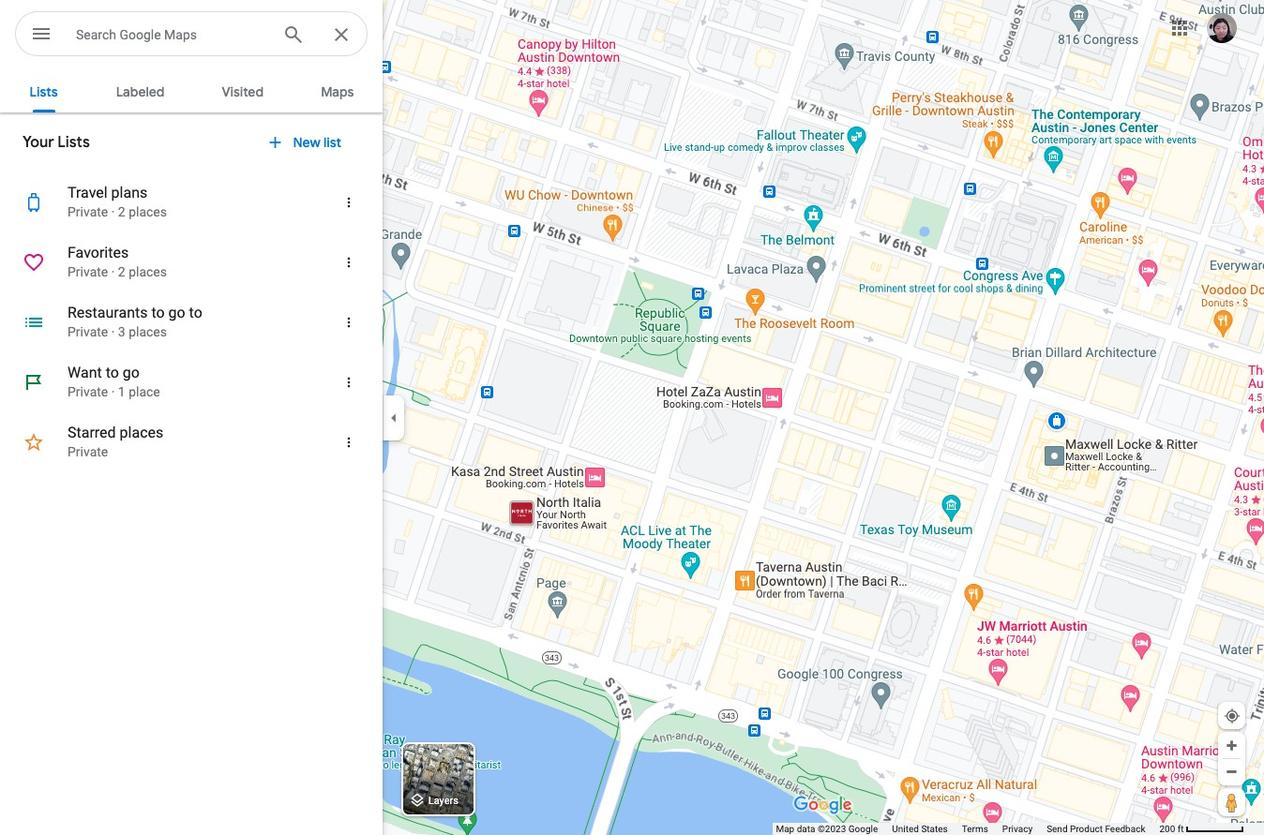 Task type: describe. For each thing, give the bounding box(es) containing it.
united
[[892, 825, 919, 835]]

 for ·
[[341, 192, 357, 213]]

footer inside google maps element
[[776, 824, 1160, 836]]

none search field inside google maps element
[[15, 11, 383, 60]]

google maps element
[[0, 0, 1265, 836]]

to for want to go
[[106, 364, 119, 382]]

map
[[776, 825, 795, 835]]

privacy button
[[1003, 824, 1033, 836]]

1 vertical spatial lists
[[58, 133, 90, 152]]

3
[[118, 325, 125, 340]]

plans
[[111, 184, 148, 202]]

maps inside button
[[321, 83, 354, 100]]

send
[[1047, 825, 1068, 835]]

travel plans private · 2 places
[[68, 184, 167, 220]]

maps inside field
[[164, 27, 197, 42]]

5  from the top
[[341, 432, 357, 453]]

places inside travel plans private · 2 places
[[129, 204, 167, 220]]

private inside the want to go private · 1 place
[[68, 385, 108, 400]]

map data ©2023 google
[[776, 825, 878, 835]]

go for restaurants to go to
[[168, 304, 185, 322]]

200
[[1160, 825, 1176, 835]]

starred places private
[[68, 424, 163, 460]]

 button for ·
[[328, 180, 373, 225]]

2 horizontal spatial to
[[189, 304, 202, 322]]

search google maps
[[76, 27, 197, 42]]

2 inside travel plans private · 2 places
[[118, 204, 125, 220]]


[[30, 21, 53, 47]]

states
[[922, 825, 948, 835]]

united states
[[892, 825, 948, 835]]

terms button
[[962, 824, 989, 836]]

your
[[23, 133, 54, 152]]

labeled
[[116, 83, 165, 100]]

search google maps field containing search google maps
[[15, 11, 368, 57]]

1
[[118, 385, 125, 400]]

 new list
[[265, 130, 341, 155]]

places inside the favorites private · 2 places
[[129, 265, 167, 280]]

feedback
[[1105, 825, 1146, 835]]

tab list inside google maps element
[[0, 68, 383, 113]]

visited button
[[207, 68, 279, 113]]

place
[[129, 385, 160, 400]]

· inside the favorites private · 2 places
[[111, 265, 115, 280]]

maps button
[[306, 68, 369, 113]]

 button for 2
[[328, 240, 373, 285]]

product
[[1070, 825, 1103, 835]]

to for restaurants to go to
[[151, 304, 165, 322]]

send product feedback button
[[1047, 824, 1146, 836]]

layers
[[428, 796, 459, 808]]

list
[[324, 134, 341, 151]]


[[265, 130, 286, 155]]

starred
[[68, 424, 116, 442]]

restaurants
[[68, 304, 148, 322]]

 for 2
[[341, 252, 357, 273]]

data
[[797, 825, 816, 835]]

labeled button
[[101, 68, 180, 113]]

200 ft
[[1160, 825, 1184, 835]]

send product feedback
[[1047, 825, 1146, 835]]



Task type: vqa. For each thing, say whether or not it's contained in the screenshot.


Task type: locate. For each thing, give the bounding box(es) containing it.
0 horizontal spatial maps
[[164, 27, 197, 42]]

go inside the want to go private · 1 place
[[123, 364, 140, 382]]

4  button from the top
[[328, 360, 373, 405]]

go for want to go
[[123, 364, 140, 382]]


[[341, 192, 357, 213], [341, 252, 357, 273], [341, 312, 357, 333], [341, 372, 357, 393], [341, 432, 357, 453]]

0 vertical spatial lists
[[30, 83, 58, 100]]

places right '3'
[[129, 325, 167, 340]]

none search field containing 
[[15, 11, 383, 60]]

©2023
[[818, 825, 846, 835]]

1 vertical spatial google
[[849, 825, 878, 835]]

lists inside button
[[30, 83, 58, 100]]

2  button from the top
[[328, 240, 373, 285]]

· down favorites
[[111, 265, 115, 280]]

2 inside the favorites private · 2 places
[[118, 265, 125, 280]]

go inside restaurants to go to private · 3 places
[[168, 304, 185, 322]]

your lists
[[23, 133, 90, 152]]

3 private from the top
[[68, 325, 108, 340]]

tab list
[[0, 68, 383, 113]]

· inside restaurants to go to private · 3 places
[[111, 325, 115, 340]]

2 private from the top
[[68, 265, 108, 280]]

1 2 from the top
[[118, 204, 125, 220]]

0 horizontal spatial to
[[106, 364, 119, 382]]

0 vertical spatial google
[[120, 27, 161, 42]]

0 horizontal spatial go
[[123, 364, 140, 382]]

0 vertical spatial go
[[168, 304, 185, 322]]

united states button
[[892, 824, 948, 836]]

private
[[68, 204, 108, 220], [68, 265, 108, 280], [68, 325, 108, 340], [68, 385, 108, 400], [68, 445, 108, 460]]

travel
[[68, 184, 108, 202]]

· left '3'
[[111, 325, 115, 340]]

1  button from the top
[[328, 180, 373, 225]]

places down place
[[120, 424, 163, 442]]

places
[[129, 204, 167, 220], [129, 265, 167, 280], [129, 325, 167, 340], [120, 424, 163, 442]]

3 · from the top
[[111, 325, 115, 340]]

places down plans at the top of page
[[129, 204, 167, 220]]

maps up list
[[321, 83, 354, 100]]

lists
[[30, 83, 58, 100], [58, 133, 90, 152]]

private down "starred"
[[68, 445, 108, 460]]

go up 1
[[123, 364, 140, 382]]

search
[[76, 27, 116, 42]]

to inside the want to go private · 1 place
[[106, 364, 119, 382]]

want to go private · 1 place
[[68, 364, 160, 400]]

favorites
[[68, 244, 129, 262]]

1 · from the top
[[111, 204, 115, 220]]

Search Google Maps field
[[15, 11, 368, 57], [76, 23, 267, 45]]

maps
[[164, 27, 197, 42], [321, 83, 354, 100]]

lists button
[[14, 68, 74, 113]]

 for to
[[341, 312, 357, 333]]

lists up your
[[30, 83, 58, 100]]

private inside starred places private
[[68, 445, 108, 460]]

2
[[118, 204, 125, 220], [118, 265, 125, 280]]

lists right your
[[58, 133, 90, 152]]

2 2 from the top
[[118, 265, 125, 280]]

google right the search
[[120, 27, 161, 42]]

show your location image
[[1224, 708, 1241, 725]]

4 · from the top
[[111, 385, 115, 400]]

5  button from the top
[[328, 420, 373, 465]]

zoom in image
[[1225, 739, 1239, 753]]

private inside restaurants to go to private · 3 places
[[68, 325, 108, 340]]

terms
[[962, 825, 989, 835]]

 button for private
[[328, 360, 373, 405]]

footer containing map data ©2023 google
[[776, 824, 1160, 836]]

ft
[[1178, 825, 1184, 835]]

1  from the top
[[341, 192, 357, 213]]

private inside the favorites private · 2 places
[[68, 265, 108, 280]]

 button
[[15, 11, 68, 60]]

1 private from the top
[[68, 204, 108, 220]]

2 down plans at the top of page
[[118, 204, 125, 220]]

private down restaurants
[[68, 325, 108, 340]]

1 horizontal spatial google
[[849, 825, 878, 835]]

private down travel
[[68, 204, 108, 220]]

privacy
[[1003, 825, 1033, 835]]

2 · from the top
[[111, 265, 115, 280]]

new
[[293, 134, 321, 151]]

places inside starred places private
[[120, 424, 163, 442]]

maps up 'labeled' button
[[164, 27, 197, 42]]

show street view coverage image
[[1219, 789, 1246, 817]]

 button
[[328, 180, 373, 225], [328, 240, 373, 285], [328, 300, 373, 345], [328, 360, 373, 405], [328, 420, 373, 465]]

1 horizontal spatial go
[[168, 304, 185, 322]]

2  from the top
[[341, 252, 357, 273]]

google account: michele murakami  
(michele.murakami@adept.ai) image
[[1207, 13, 1237, 43]]

200 ft button
[[1160, 825, 1245, 835]]

·
[[111, 204, 115, 220], [111, 265, 115, 280], [111, 325, 115, 340], [111, 385, 115, 400]]

private inside travel plans private · 2 places
[[68, 204, 108, 220]]

1 vertical spatial go
[[123, 364, 140, 382]]

go right restaurants
[[168, 304, 185, 322]]

· inside travel plans private · 2 places
[[111, 204, 115, 220]]

restaurants to go to private · 3 places
[[68, 304, 202, 340]]

4  from the top
[[341, 372, 357, 393]]

1 vertical spatial 2
[[118, 265, 125, 280]]

0 vertical spatial 2
[[118, 204, 125, 220]]

google
[[120, 27, 161, 42], [849, 825, 878, 835]]

footer
[[776, 824, 1160, 836]]

your places main content
[[0, 68, 383, 836]]

visited
[[222, 83, 264, 100]]

places up restaurants to go to private · 3 places
[[129, 265, 167, 280]]

0 horizontal spatial google
[[120, 27, 161, 42]]

to
[[151, 304, 165, 322], [189, 304, 202, 322], [106, 364, 119, 382]]

· inside the want to go private · 1 place
[[111, 385, 115, 400]]

 for private
[[341, 372, 357, 393]]

2 down favorites
[[118, 265, 125, 280]]

· left 1
[[111, 385, 115, 400]]

want
[[68, 364, 102, 382]]

1 horizontal spatial to
[[151, 304, 165, 322]]

None search field
[[15, 11, 383, 60]]

private down want
[[68, 385, 108, 400]]

places inside restaurants to go to private · 3 places
[[129, 325, 167, 340]]

tab list containing lists
[[0, 68, 383, 113]]

1 vertical spatial maps
[[321, 83, 354, 100]]

google inside search google maps field
[[120, 27, 161, 42]]

1 horizontal spatial maps
[[321, 83, 354, 100]]

0 vertical spatial maps
[[164, 27, 197, 42]]

go
[[168, 304, 185, 322], [123, 364, 140, 382]]

· down plans at the top of page
[[111, 204, 115, 220]]

favorites private · 2 places
[[68, 244, 167, 280]]

zoom out image
[[1225, 765, 1239, 780]]

google right ©2023
[[849, 825, 878, 835]]

collapse side panel image
[[384, 408, 404, 428]]

4 private from the top
[[68, 385, 108, 400]]

 button for to
[[328, 300, 373, 345]]

5 private from the top
[[68, 445, 108, 460]]

3  button from the top
[[328, 300, 373, 345]]

3  from the top
[[341, 312, 357, 333]]

private down favorites
[[68, 265, 108, 280]]



